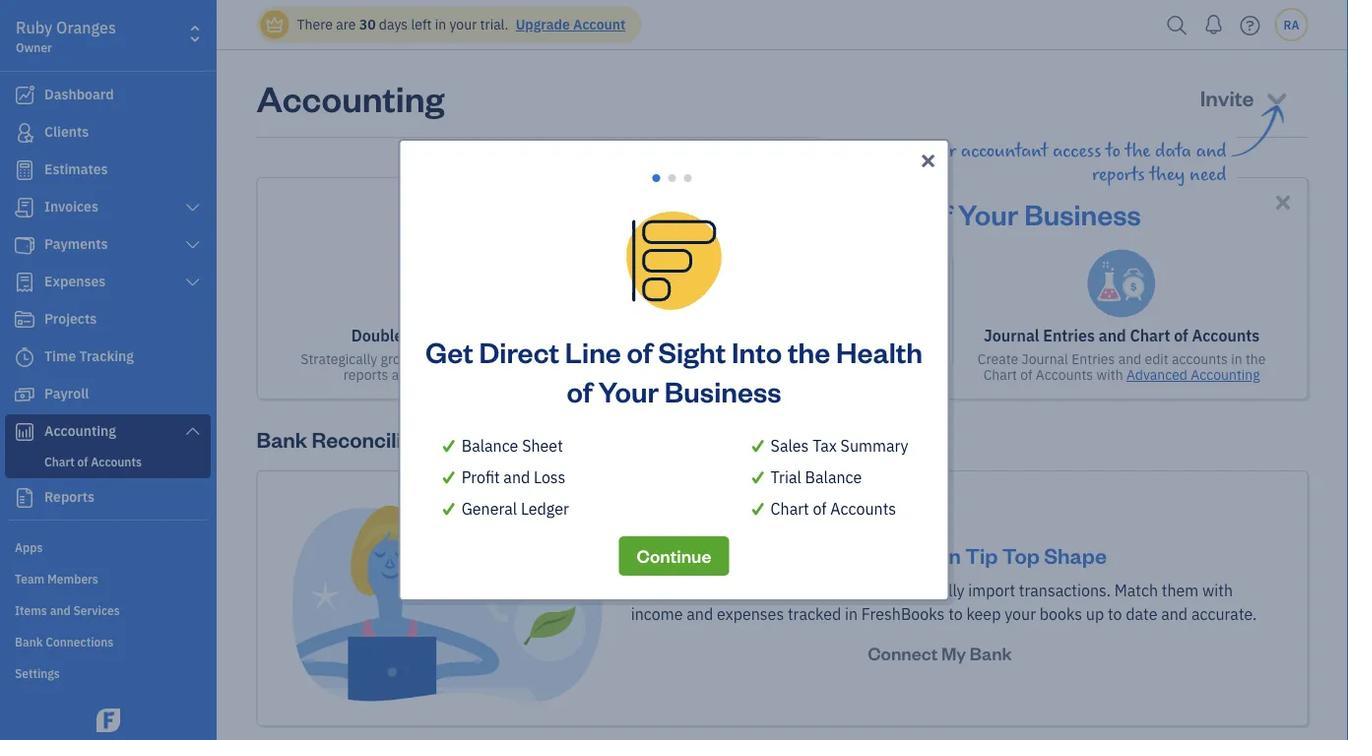 Task type: vqa. For each thing, say whether or not it's contained in the screenshot.
Your to the right
yes



Task type: describe. For each thing, give the bounding box(es) containing it.
tracked
[[788, 605, 842, 625]]

your inside match bank transactions to keep your books squeaky clean.
[[851, 350, 878, 369]]

chart of accounts
[[771, 499, 897, 520]]

get direct line of sight into the health of your business dialog
[[0, 115, 1349, 626]]

chart image
[[13, 423, 36, 442]]

loss
[[534, 468, 566, 488]]

2 horizontal spatial accounting
[[1191, 366, 1261, 384]]

0 vertical spatial entries
[[1044, 326, 1096, 346]]

summary
[[841, 436, 909, 457]]

check image for profit and loss
[[440, 466, 458, 490]]

transactions.
[[1020, 581, 1111, 602]]

upgrade account link
[[512, 15, 626, 34]]

client image
[[13, 123, 36, 143]]

ruby
[[16, 17, 53, 38]]

account
[[573, 15, 626, 34]]

connect for my
[[868, 642, 938, 666]]

learn more for double-entry accounting
[[473, 366, 543, 384]]

in left "tip"
[[944, 541, 962, 570]]

connect my bank
[[868, 642, 1013, 666]]

report image
[[13, 489, 36, 508]]

tax
[[813, 436, 837, 457]]

general ledger
[[462, 499, 569, 520]]

match inside connect your bank account to automatically import transactions. match them with income and expenses tracked in freshbooks to keep your books up to date and accurate.
[[1115, 581, 1159, 602]]

profit
[[462, 468, 500, 488]]

0 vertical spatial get
[[424, 195, 472, 232]]

your down import
[[1005, 605, 1037, 625]]

keep inside connect your bank account to automatically import transactions. match them with income and expenses tracked in freshbooks to keep your books up to date and accurate.
[[967, 605, 1001, 625]]

create
[[978, 350, 1019, 369]]

check image for balance sheet
[[440, 435, 458, 458]]

books inside connect your bank account to automatically import transactions. match them with income and expenses tracked in freshbooks to keep your books up to date and accurate.
[[1040, 605, 1083, 625]]

squeaky
[[700, 366, 752, 384]]

connect your bank account to automatically import transactions. match them with income and expenses tracked in freshbooks to keep your books up to date and accurate.
[[631, 581, 1257, 625]]

bank inside match bank transactions to keep your books squeaky clean.
[[688, 350, 719, 369]]

trial.
[[480, 15, 509, 34]]

ruby oranges owner
[[16, 17, 116, 55]]

accurate.
[[1192, 605, 1257, 625]]

insights.
[[418, 366, 470, 384]]

my
[[942, 642, 967, 666]]

get direct line of sight into the health of your business inside get direct line of sight into the health of your business dialog
[[426, 333, 923, 409]]

settings image
[[15, 665, 211, 681]]

profit and loss
[[462, 468, 566, 488]]

connect your bank account to begin matching your bank transactions image
[[289, 503, 604, 705]]

entries inside create journal entries and edit accounts in the chart of accounts with
[[1072, 350, 1116, 369]]

direct inside "get direct line of sight into the health of your business"
[[479, 333, 560, 370]]

books inside match bank transactions to keep your books squeaky clean.
[[882, 350, 919, 369]]

your up expenses
[[718, 581, 749, 602]]

double-entry accounting
[[351, 326, 535, 346]]

in right left
[[435, 15, 446, 34]]

journal inside create journal entries and edit accounts in the chart of accounts with
[[1022, 350, 1069, 369]]

general
[[462, 499, 517, 520]]

in inside connect your bank account to automatically import transactions. match them with income and expenses tracked in freshbooks to keep your books up to date and accurate.
[[845, 605, 858, 625]]

chevron large down image
[[184, 237, 202, 253]]

1 horizontal spatial bank reconciliation
[[710, 326, 855, 346]]

advanced
[[1127, 366, 1188, 384]]

with inside strategically grow your business with valuable reports and insights.
[[503, 350, 530, 369]]

go to help image
[[1235, 10, 1267, 40]]

line inside "get direct line of sight into the health of your business"
[[565, 333, 622, 370]]

apps image
[[15, 539, 211, 555]]

date
[[1126, 605, 1158, 625]]

1 horizontal spatial reconciliation
[[751, 326, 855, 346]]

shape
[[1045, 541, 1107, 570]]

payment image
[[13, 235, 36, 255]]

0 vertical spatial direct
[[478, 195, 558, 232]]

check image
[[749, 435, 767, 458]]

30
[[359, 15, 376, 34]]

the inside create journal entries and edit accounts in the chart of accounts with
[[1246, 350, 1267, 369]]

up
[[1087, 605, 1105, 625]]

into inside "get direct line of sight into the health of your business"
[[732, 333, 782, 370]]

entry
[[410, 326, 449, 346]]

tip
[[966, 541, 999, 570]]

keep inside match bank transactions to keep your books squeaky clean.
[[817, 350, 848, 369]]

sheet
[[522, 436, 563, 457]]

trial
[[771, 468, 802, 488]]

keep
[[774, 541, 824, 570]]

your left trial.
[[450, 15, 477, 34]]

oranges
[[56, 17, 116, 38]]

1 horizontal spatial accounting
[[453, 326, 535, 346]]

match inside match bank transactions to keep your books squeaky clean.
[[647, 350, 685, 369]]

accounts inside get direct line of sight into the health of your business dialog
[[831, 499, 897, 520]]

learn for reconciliation
[[796, 366, 830, 384]]

upgrade
[[516, 15, 570, 34]]

0 vertical spatial journal
[[984, 326, 1040, 346]]

with inside connect your bank account to automatically import transactions. match them with income and expenses tracked in freshbooks to keep your books up to date and accurate.
[[1203, 581, 1234, 602]]

more for double-entry accounting
[[511, 366, 543, 384]]

2 horizontal spatial chart
[[1131, 326, 1171, 346]]

invoice image
[[13, 198, 36, 218]]

bank inside button
[[970, 642, 1013, 666]]

0 horizontal spatial bank reconciliation
[[257, 425, 451, 453]]

strategically grow your business with valuable reports and insights.
[[301, 350, 586, 384]]

main element
[[0, 0, 266, 741]]

search image
[[1162, 10, 1194, 40]]

edit
[[1145, 350, 1169, 369]]

accounts
[[1173, 350, 1229, 369]]

left
[[411, 15, 432, 34]]

balance sheet
[[462, 436, 563, 457]]

learn for entry
[[473, 366, 508, 384]]

journal entries and chart of accounts
[[984, 326, 1260, 346]]

trial balance
[[771, 468, 862, 488]]

0 vertical spatial business
[[1025, 195, 1142, 232]]

valuable
[[533, 350, 586, 369]]

business inside "get direct line of sight into the health of your business"
[[665, 372, 782, 409]]



Task type: locate. For each thing, give the bounding box(es) containing it.
check image for trial balance
[[749, 466, 767, 490]]

1 vertical spatial chart
[[984, 366, 1018, 384]]

2 vertical spatial chart
[[771, 499, 810, 520]]

get
[[424, 195, 472, 232], [426, 333, 474, 370]]

1 vertical spatial keep
[[967, 605, 1001, 625]]

0 vertical spatial match
[[647, 350, 685, 369]]

bank down strategically
[[257, 425, 307, 453]]

bank up expenses
[[753, 581, 787, 602]]

0 horizontal spatial accounts
[[831, 499, 897, 520]]

ledger
[[521, 499, 569, 520]]

0 horizontal spatial keep
[[817, 350, 848, 369]]

learn more right clean.
[[796, 366, 865, 384]]

learn more right insights.
[[473, 366, 543, 384]]

grow
[[381, 350, 411, 369]]

accounts inside create journal entries and edit accounts in the chart of accounts with
[[1036, 366, 1094, 384]]

income
[[631, 605, 683, 625]]

accounts
[[1193, 326, 1260, 346], [1036, 366, 1094, 384], [831, 499, 897, 520]]

expense image
[[13, 273, 36, 293]]

connect
[[655, 581, 714, 602], [868, 642, 938, 666]]

bank
[[710, 326, 748, 346], [257, 425, 307, 453], [970, 642, 1013, 666]]

1 vertical spatial direct
[[479, 333, 560, 370]]

check image left the profit
[[440, 466, 458, 490]]

double-
[[351, 326, 410, 346]]

2 horizontal spatial bank
[[970, 642, 1013, 666]]

match left squeaky
[[647, 350, 685, 369]]

sales
[[771, 436, 809, 457]]

journal
[[984, 326, 1040, 346], [1022, 350, 1069, 369]]

0 vertical spatial bank
[[688, 350, 719, 369]]

in inside create journal entries and edit accounts in the chart of accounts with
[[1232, 350, 1243, 369]]

1 vertical spatial sight
[[659, 333, 726, 370]]

0 vertical spatial close image
[[918, 149, 939, 172]]

bank connections image
[[15, 634, 211, 649]]

business
[[445, 350, 500, 369]]

0 vertical spatial into
[[730, 195, 781, 232]]

accounts down trial balance
[[831, 499, 897, 520]]

match
[[647, 350, 685, 369], [1115, 581, 1159, 602]]

more
[[511, 366, 543, 384], [834, 366, 865, 384]]

1 vertical spatial business
[[665, 372, 782, 409]]

and right 'reports' on the left of the page
[[392, 366, 415, 384]]

team members image
[[15, 570, 211, 586]]

1 vertical spatial get direct line of sight into the health of your business
[[426, 333, 923, 409]]

accounting down "are"
[[257, 74, 445, 121]]

reconciliation up match bank transactions to keep your books squeaky clean.
[[751, 326, 855, 346]]

1 horizontal spatial learn more
[[796, 366, 865, 384]]

2 vertical spatial your
[[829, 541, 874, 570]]

learn
[[473, 366, 508, 384], [796, 366, 830, 384]]

to right clean.
[[802, 350, 814, 369]]

freshbooks image
[[93, 709, 124, 733]]

import
[[969, 581, 1016, 602]]

1 vertical spatial line
[[565, 333, 622, 370]]

books
[[878, 541, 940, 570]]

bank
[[688, 350, 719, 369], [753, 581, 787, 602]]

bank inside connect your bank account to automatically import transactions. match them with income and expenses tracked in freshbooks to keep your books up to date and accurate.
[[753, 581, 787, 602]]

and down them
[[1162, 605, 1188, 625]]

check image for general ledger
[[440, 498, 458, 521]]

1 vertical spatial bank
[[257, 425, 307, 453]]

check image left balance sheet
[[440, 435, 458, 458]]

0 vertical spatial bank reconciliation
[[710, 326, 855, 346]]

and up general ledger
[[504, 468, 530, 488]]

1 vertical spatial entries
[[1072, 350, 1116, 369]]

bank right my
[[970, 642, 1013, 666]]

chevron large down image
[[184, 200, 202, 216], [184, 275, 202, 291], [184, 424, 202, 439]]

1 horizontal spatial books
[[1040, 605, 1083, 625]]

to
[[802, 350, 814, 369], [851, 581, 866, 602], [949, 605, 963, 625], [1108, 605, 1123, 625]]

close image
[[918, 149, 939, 172], [1273, 191, 1295, 214]]

close image inside get direct line of sight into the health of your business dialog
[[918, 149, 939, 172]]

2 horizontal spatial accounts
[[1193, 326, 1260, 346]]

1 vertical spatial reconciliation
[[312, 425, 451, 453]]

1 vertical spatial balance
[[806, 468, 862, 488]]

reports
[[344, 366, 389, 384]]

with
[[503, 350, 530, 369], [1097, 366, 1124, 384], [1203, 581, 1234, 602]]

0 vertical spatial reconciliation
[[751, 326, 855, 346]]

0 vertical spatial bank
[[710, 326, 748, 346]]

0 vertical spatial accounts
[[1193, 326, 1260, 346]]

check image
[[440, 435, 458, 458], [440, 466, 458, 490], [749, 466, 767, 490], [440, 498, 458, 521], [749, 498, 767, 521]]

1 horizontal spatial learn
[[796, 366, 830, 384]]

match bank transactions to keep your books squeaky clean.
[[647, 350, 919, 384]]

0 vertical spatial balance
[[462, 436, 519, 457]]

1 horizontal spatial with
[[1097, 366, 1124, 384]]

books
[[882, 350, 919, 369], [1040, 605, 1083, 625]]

2 learn more from the left
[[796, 366, 865, 384]]

check image left trial
[[749, 466, 767, 490]]

0 horizontal spatial bank
[[688, 350, 719, 369]]

check image left general
[[440, 498, 458, 521]]

journal entries and chart of accounts image
[[1088, 249, 1157, 318]]

1 vertical spatial health
[[836, 333, 923, 370]]

1 vertical spatial close image
[[1273, 191, 1295, 214]]

accounting up business
[[453, 326, 535, 346]]

get direct line of sight into the health of your business
[[424, 195, 1142, 232], [426, 333, 923, 409]]

1 more from the left
[[511, 366, 543, 384]]

1 vertical spatial connect
[[868, 642, 938, 666]]

of
[[625, 195, 651, 232], [927, 195, 953, 232], [1175, 326, 1189, 346], [627, 333, 653, 370], [1021, 366, 1033, 384], [567, 372, 593, 409], [813, 499, 827, 520]]

items and services image
[[15, 602, 211, 618]]

the
[[786, 195, 829, 232], [788, 333, 831, 370], [1246, 350, 1267, 369]]

0 vertical spatial get direct line of sight into the health of your business
[[424, 195, 1142, 232]]

2 vertical spatial bank
[[970, 642, 1013, 666]]

1 learn from the left
[[473, 366, 508, 384]]

of inside create journal entries and edit accounts in the chart of accounts with
[[1021, 366, 1033, 384]]

your down entry
[[415, 350, 442, 369]]

business up journal entries and chart of accounts image
[[1025, 195, 1142, 232]]

1 vertical spatial books
[[1040, 605, 1083, 625]]

the inside "get direct line of sight into the health of your business"
[[788, 333, 831, 370]]

double-entry accounting image
[[409, 249, 478, 318]]

connect down freshbooks
[[868, 642, 938, 666]]

accounts up accounts
[[1193, 326, 1260, 346]]

reconciliation
[[751, 326, 855, 346], [312, 425, 451, 453]]

bank left transactions in the right of the page
[[688, 350, 719, 369]]

keep
[[817, 350, 848, 369], [967, 605, 1001, 625]]

estimate image
[[13, 161, 36, 180]]

automatically
[[869, 581, 965, 602]]

reconciliation down 'reports' on the left of the page
[[312, 425, 451, 453]]

1 learn more from the left
[[473, 366, 543, 384]]

line
[[564, 195, 620, 232], [565, 333, 622, 370]]

0 horizontal spatial books
[[882, 350, 919, 369]]

health inside "get direct line of sight into the health of your business"
[[836, 333, 923, 370]]

chart inside get direct line of sight into the health of your business dialog
[[771, 499, 810, 520]]

in right accounts
[[1232, 350, 1243, 369]]

chevron large down image for chart "image"
[[184, 424, 202, 439]]

1 vertical spatial get
[[426, 333, 474, 370]]

and up create journal entries and edit accounts in the chart of accounts with
[[1099, 326, 1127, 346]]

2 vertical spatial accounts
[[831, 499, 897, 520]]

connect inside button
[[868, 642, 938, 666]]

advanced accounting
[[1127, 366, 1261, 384]]

accounting right advanced
[[1191, 366, 1261, 384]]

expenses
[[717, 605, 784, 625]]

1 horizontal spatial match
[[1115, 581, 1159, 602]]

0 horizontal spatial bank
[[257, 425, 307, 453]]

learn more for bank reconciliation
[[796, 366, 865, 384]]

balance up the profit
[[462, 436, 519, 457]]

2 horizontal spatial your
[[959, 195, 1019, 232]]

1 horizontal spatial your
[[829, 541, 874, 570]]

connect for your
[[655, 581, 714, 602]]

days
[[379, 15, 408, 34]]

them
[[1162, 581, 1199, 602]]

1 vertical spatial into
[[732, 333, 782, 370]]

check image for chart of accounts
[[749, 498, 767, 521]]

your
[[450, 15, 477, 34], [415, 350, 442, 369], [851, 350, 878, 369], [718, 581, 749, 602], [1005, 605, 1037, 625]]

keep right clean.
[[817, 350, 848, 369]]

with down journal entries and chart of accounts
[[1097, 366, 1124, 384]]

chevron large down image for expense image
[[184, 275, 202, 291]]

0 horizontal spatial balance
[[462, 436, 519, 457]]

balance
[[462, 436, 519, 457], [806, 468, 862, 488]]

2 vertical spatial chevron large down image
[[184, 424, 202, 439]]

in
[[435, 15, 446, 34], [1232, 350, 1243, 369], [944, 541, 962, 570], [845, 605, 858, 625]]

health
[[835, 195, 921, 232], [836, 333, 923, 370]]

books down transactions.
[[1040, 605, 1083, 625]]

balance up the chart of accounts
[[806, 468, 862, 488]]

0 horizontal spatial chart
[[771, 499, 810, 520]]

bank reconciliation up match bank transactions to keep your books squeaky clean.
[[710, 326, 855, 346]]

your inside "get direct line of sight into the health of your business"
[[599, 372, 659, 409]]

0 vertical spatial accounting
[[257, 74, 445, 121]]

0 horizontal spatial learn more
[[473, 366, 543, 384]]

your inside strategically grow your business with valuable reports and insights.
[[415, 350, 442, 369]]

1 horizontal spatial chart
[[984, 366, 1018, 384]]

1 horizontal spatial connect
[[868, 642, 938, 666]]

0 horizontal spatial close image
[[918, 149, 939, 172]]

0 horizontal spatial with
[[503, 350, 530, 369]]

and down journal entries and chart of accounts
[[1119, 350, 1142, 369]]

business down transactions in the right of the page
[[665, 372, 782, 409]]

0 vertical spatial your
[[959, 195, 1019, 232]]

0 horizontal spatial learn
[[473, 366, 508, 384]]

get inside "get direct line of sight into the health of your business"
[[426, 333, 474, 370]]

chart
[[1131, 326, 1171, 346], [984, 366, 1018, 384], [771, 499, 810, 520]]

your up summary on the bottom right of the page
[[851, 350, 878, 369]]

business
[[1025, 195, 1142, 232], [665, 372, 782, 409]]

create journal entries and edit accounts in the chart of accounts with
[[978, 350, 1267, 384]]

continue button
[[619, 537, 730, 576]]

0 horizontal spatial business
[[665, 372, 782, 409]]

1 vertical spatial journal
[[1022, 350, 1069, 369]]

2 learn from the left
[[796, 366, 830, 384]]

keep your books in tip top shape
[[774, 541, 1107, 570]]

1 horizontal spatial keep
[[967, 605, 1001, 625]]

journal up create
[[984, 326, 1040, 346]]

0 horizontal spatial more
[[511, 366, 543, 384]]

with up accurate.
[[1203, 581, 1234, 602]]

sight inside "get direct line of sight into the health of your business"
[[659, 333, 726, 370]]

there are 30 days left in your trial. upgrade account
[[297, 15, 626, 34]]

entries down journal entries and chart of accounts
[[1072, 350, 1116, 369]]

with left valuable
[[503, 350, 530, 369]]

0 vertical spatial health
[[835, 195, 921, 232]]

1 horizontal spatial more
[[834, 366, 865, 384]]

books up summary on the bottom right of the page
[[882, 350, 919, 369]]

1 vertical spatial chevron large down image
[[184, 275, 202, 291]]

1 horizontal spatial bank
[[710, 326, 748, 346]]

are
[[336, 15, 356, 34]]

entries
[[1044, 326, 1096, 346], [1072, 350, 1116, 369]]

2 horizontal spatial with
[[1203, 581, 1234, 602]]

0 horizontal spatial connect
[[655, 581, 714, 602]]

accounts right create
[[1036, 366, 1094, 384]]

clean.
[[755, 366, 793, 384]]

owner
[[16, 39, 52, 55]]

1 vertical spatial match
[[1115, 581, 1159, 602]]

0 vertical spatial connect
[[655, 581, 714, 602]]

1 vertical spatial bank reconciliation
[[257, 425, 451, 453]]

freshbooks
[[862, 605, 945, 625]]

project image
[[13, 310, 36, 330]]

to inside match bank transactions to keep your books squeaky clean.
[[802, 350, 814, 369]]

transactions
[[722, 350, 798, 369]]

1 horizontal spatial balance
[[806, 468, 862, 488]]

strategically
[[301, 350, 378, 369]]

2 more from the left
[[834, 366, 865, 384]]

to up my
[[949, 605, 963, 625]]

3 chevron large down image from the top
[[184, 424, 202, 439]]

in right tracked
[[845, 605, 858, 625]]

0 horizontal spatial your
[[599, 372, 659, 409]]

1 vertical spatial bank
[[753, 581, 787, 602]]

continue
[[637, 545, 712, 568]]

check image down check icon
[[749, 498, 767, 521]]

0 vertical spatial chart
[[1131, 326, 1171, 346]]

bank reconciliation down 'reports' on the left of the page
[[257, 425, 451, 453]]

your
[[959, 195, 1019, 232], [599, 372, 659, 409], [829, 541, 874, 570]]

0 vertical spatial sight
[[657, 195, 725, 232]]

and
[[1099, 326, 1127, 346], [1119, 350, 1142, 369], [392, 366, 415, 384], [504, 468, 530, 488], [687, 605, 714, 625], [1162, 605, 1188, 625]]

1 chevron large down image from the top
[[184, 200, 202, 216]]

1 vertical spatial accounting
[[453, 326, 535, 346]]

learn right insights.
[[473, 366, 508, 384]]

to right up
[[1108, 605, 1123, 625]]

there
[[297, 15, 333, 34]]

more up the sales tax summary at the right of page
[[834, 366, 865, 384]]

1 horizontal spatial business
[[1025, 195, 1142, 232]]

0 horizontal spatial reconciliation
[[312, 425, 451, 453]]

0 vertical spatial chevron large down image
[[184, 200, 202, 216]]

and right income
[[687, 605, 714, 625]]

account
[[791, 581, 848, 602]]

1 horizontal spatial close image
[[1273, 191, 1295, 214]]

chevron large down image for invoice icon
[[184, 200, 202, 216]]

entries up create journal entries and edit accounts in the chart of accounts with
[[1044, 326, 1096, 346]]

2 chevron large down image from the top
[[184, 275, 202, 291]]

learn right clean.
[[796, 366, 830, 384]]

with inside create journal entries and edit accounts in the chart of accounts with
[[1097, 366, 1124, 384]]

accounting
[[257, 74, 445, 121], [453, 326, 535, 346], [1191, 366, 1261, 384]]

chart inside create journal entries and edit accounts in the chart of accounts with
[[984, 366, 1018, 384]]

and inside create journal entries and edit accounts in the chart of accounts with
[[1119, 350, 1142, 369]]

more for bank reconciliation
[[834, 366, 865, 384]]

match up date
[[1115, 581, 1159, 602]]

connect down continue button
[[655, 581, 714, 602]]

dashboard image
[[13, 86, 36, 105]]

1 vertical spatial your
[[599, 372, 659, 409]]

into
[[730, 195, 781, 232], [732, 333, 782, 370]]

1 vertical spatial accounts
[[1036, 366, 1094, 384]]

connect inside connect your bank account to automatically import transactions. match them with income and expenses tracked in freshbooks to keep your books up to date and accurate.
[[655, 581, 714, 602]]

0 vertical spatial keep
[[817, 350, 848, 369]]

money image
[[13, 385, 36, 405]]

0 vertical spatial books
[[882, 350, 919, 369]]

learn more
[[473, 366, 543, 384], [796, 366, 865, 384]]

1 horizontal spatial bank
[[753, 581, 787, 602]]

journal right create
[[1022, 350, 1069, 369]]

and inside get direct line of sight into the health of your business dialog
[[504, 468, 530, 488]]

connect my bank button
[[851, 635, 1030, 674]]

top
[[1003, 541, 1040, 570]]

0 horizontal spatial match
[[647, 350, 685, 369]]

1 horizontal spatial accounts
[[1036, 366, 1094, 384]]

to right account
[[851, 581, 866, 602]]

crown image
[[265, 14, 285, 35]]

sales tax summary
[[771, 436, 909, 457]]

timer image
[[13, 348, 36, 368]]

bank up transactions in the right of the page
[[710, 326, 748, 346]]

0 vertical spatial line
[[564, 195, 620, 232]]

more right business
[[511, 366, 543, 384]]

direct
[[478, 195, 558, 232], [479, 333, 560, 370]]

2 vertical spatial accounting
[[1191, 366, 1261, 384]]

keep down import
[[967, 605, 1001, 625]]

0 horizontal spatial accounting
[[257, 74, 445, 121]]

and inside strategically grow your business with valuable reports and insights.
[[392, 366, 415, 384]]



